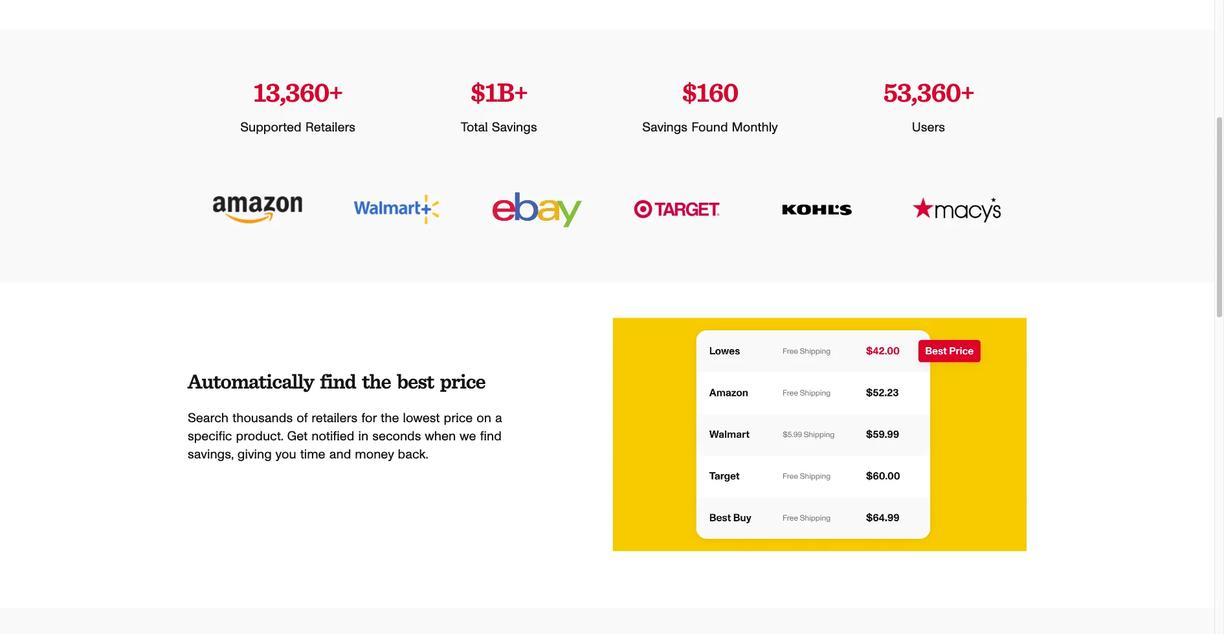 Task type: describe. For each thing, give the bounding box(es) containing it.
automatically find the best price
[[188, 369, 486, 394]]

cnet shopping landing price compare better.png image
[[613, 318, 1027, 551]]

find inside search thousands of retailers for the lowest price on a specific product. get notified in seconds when we find savings, giving you time and money back.
[[480, 430, 502, 443]]

logo amazon.png image
[[213, 196, 303, 223]]

best
[[397, 369, 434, 394]]

0 vertical spatial find
[[320, 369, 356, 394]]

lowest
[[403, 412, 440, 425]]

giving
[[238, 448, 272, 461]]

search
[[188, 412, 229, 425]]

retailers
[[312, 412, 358, 425]]

savings found monthly
[[644, 121, 779, 134]]

seconds
[[373, 430, 421, 443]]

1
[[486, 76, 498, 108]]

you
[[276, 448, 296, 461]]

b+
[[498, 76, 528, 108]]

monthly
[[733, 121, 779, 134]]

of
[[297, 412, 308, 425]]

users
[[913, 121, 946, 134]]

money
[[355, 448, 394, 461]]

back.
[[398, 448, 429, 461]]

price inside search thousands of retailers for the lowest price on a specific product. get notified in seconds when we find savings, giving you time and money back.
[[444, 412, 473, 425]]

184
[[698, 76, 739, 108]]

logo macys.png image
[[913, 197, 1002, 223]]

supported retailers
[[241, 121, 356, 134]]

61,364 +
[[885, 76, 975, 108]]

$ 184
[[684, 76, 739, 108]]

0 vertical spatial the
[[362, 369, 391, 394]]

$ 1 b+
[[471, 76, 528, 108]]

2 savings from the left
[[644, 121, 689, 134]]



Task type: vqa. For each thing, say whether or not it's contained in the screenshot.
Automatically
yes



Task type: locate. For each thing, give the bounding box(es) containing it.
automatically
[[188, 369, 314, 394]]

15,364 +
[[254, 76, 343, 108]]

0 horizontal spatial $
[[471, 76, 486, 108]]

$ for 184
[[684, 76, 698, 108]]

the
[[362, 369, 391, 394], [381, 412, 399, 425]]

$ for 1
[[471, 76, 486, 108]]

total
[[462, 121, 489, 134]]

specific
[[188, 430, 232, 443]]

find up retailers
[[320, 369, 356, 394]]

total savings
[[462, 121, 538, 134]]

0 horizontal spatial +
[[329, 76, 343, 108]]

0 horizontal spatial find
[[320, 369, 356, 394]]

0 horizontal spatial savings
[[493, 121, 538, 134]]

0 vertical spatial price
[[440, 369, 486, 394]]

get
[[287, 430, 308, 443]]

retailers
[[306, 121, 356, 134]]

find down on
[[480, 430, 502, 443]]

61,364
[[885, 76, 961, 108]]

we
[[460, 430, 476, 443]]

price up we
[[444, 412, 473, 425]]

for
[[362, 412, 377, 425]]

1 horizontal spatial +
[[961, 76, 975, 108]]

1 savings from the left
[[493, 121, 538, 134]]

1 horizontal spatial find
[[480, 430, 502, 443]]

thousands
[[233, 412, 293, 425]]

$ left b+
[[471, 76, 486, 108]]

15,364
[[254, 76, 329, 108]]

1 $ from the left
[[471, 76, 486, 108]]

found
[[693, 121, 729, 134]]

logo walmart.png image
[[353, 194, 442, 226]]

and
[[330, 448, 351, 461]]

1 vertical spatial price
[[444, 412, 473, 425]]

logo kohls.png image
[[773, 191, 862, 228]]

time
[[300, 448, 326, 461]]

1 horizontal spatial $
[[684, 76, 698, 108]]

$
[[471, 76, 486, 108], [684, 76, 698, 108]]

when
[[425, 430, 456, 443]]

1 + from the left
[[329, 76, 343, 108]]

savings
[[493, 121, 538, 134], [644, 121, 689, 134]]

a
[[496, 412, 503, 425]]

notified
[[312, 430, 355, 443]]

the up for
[[362, 369, 391, 394]]

+
[[329, 76, 343, 108], [961, 76, 975, 108]]

1 horizontal spatial savings
[[644, 121, 689, 134]]

price up on
[[440, 369, 486, 394]]

on
[[477, 412, 492, 425]]

2 $ from the left
[[684, 76, 698, 108]]

+ for 61,364
[[961, 76, 975, 108]]

search thousands of retailers for the lowest price on a specific product. get notified in seconds when we find savings, giving you time and money back.
[[188, 412, 503, 461]]

savings down b+
[[493, 121, 538, 134]]

the up seconds
[[381, 412, 399, 425]]

$ up the found
[[684, 76, 698, 108]]

logo target.png image
[[633, 196, 722, 223]]

supported
[[241, 121, 302, 134]]

price
[[440, 369, 486, 394], [444, 412, 473, 425]]

find
[[320, 369, 356, 394], [480, 430, 502, 443]]

+ for 15,364
[[329, 76, 343, 108]]

savings left the found
[[644, 121, 689, 134]]

product.
[[236, 430, 283, 443]]

ebay small.png image
[[493, 192, 582, 228]]

the inside search thousands of retailers for the lowest price on a specific product. get notified in seconds when we find savings, giving you time and money back.
[[381, 412, 399, 425]]

in
[[359, 430, 369, 443]]

2 + from the left
[[961, 76, 975, 108]]

savings,
[[188, 448, 234, 461]]

1 vertical spatial the
[[381, 412, 399, 425]]

1 vertical spatial find
[[480, 430, 502, 443]]



